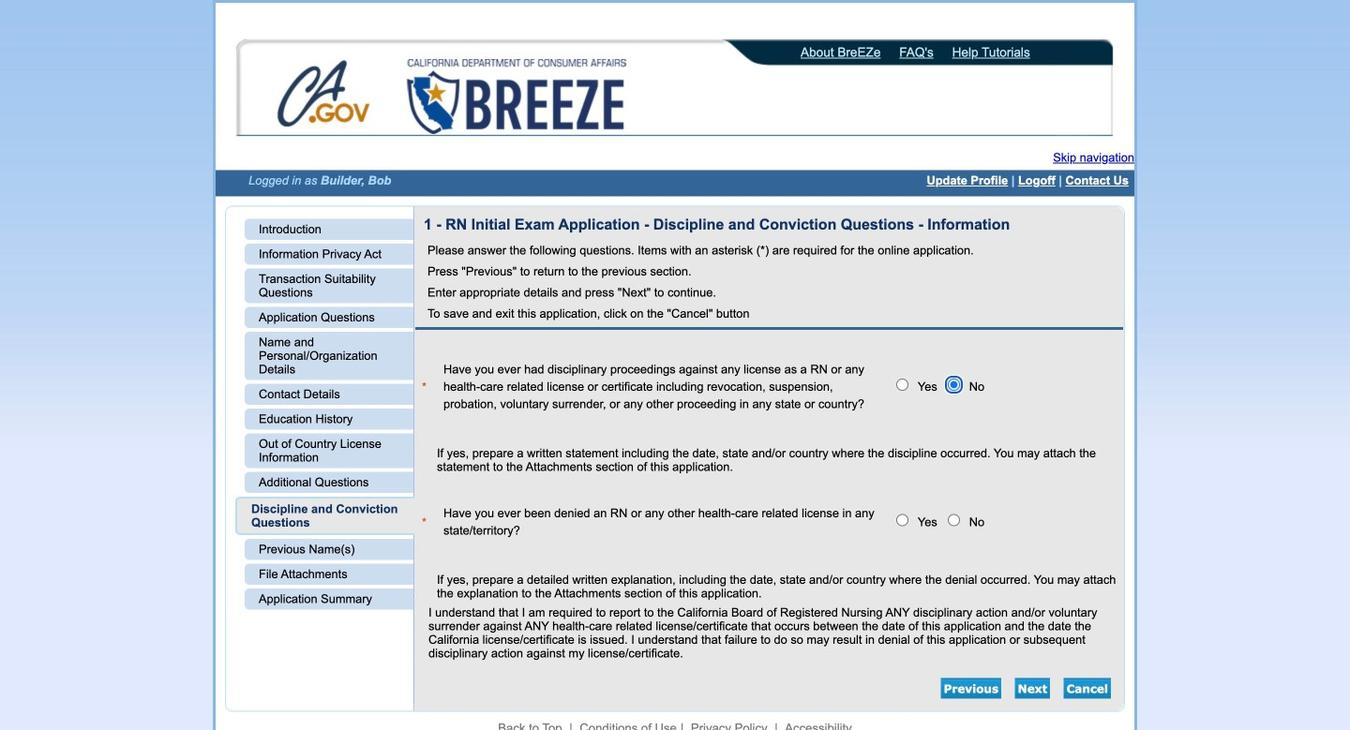 Task type: locate. For each thing, give the bounding box(es) containing it.
  radio
[[948, 379, 960, 391]]

  radio
[[896, 379, 908, 391], [896, 514, 908, 526], [948, 514, 960, 526]]

None submit
[[941, 678, 1001, 699], [1015, 678, 1050, 699], [1064, 678, 1111, 699], [941, 678, 1001, 699], [1015, 678, 1050, 699], [1064, 678, 1111, 699]]



Task type: describe. For each thing, give the bounding box(es) containing it.
ca.gov image
[[277, 59, 372, 132]]

state of california breeze image
[[403, 59, 630, 134]]



